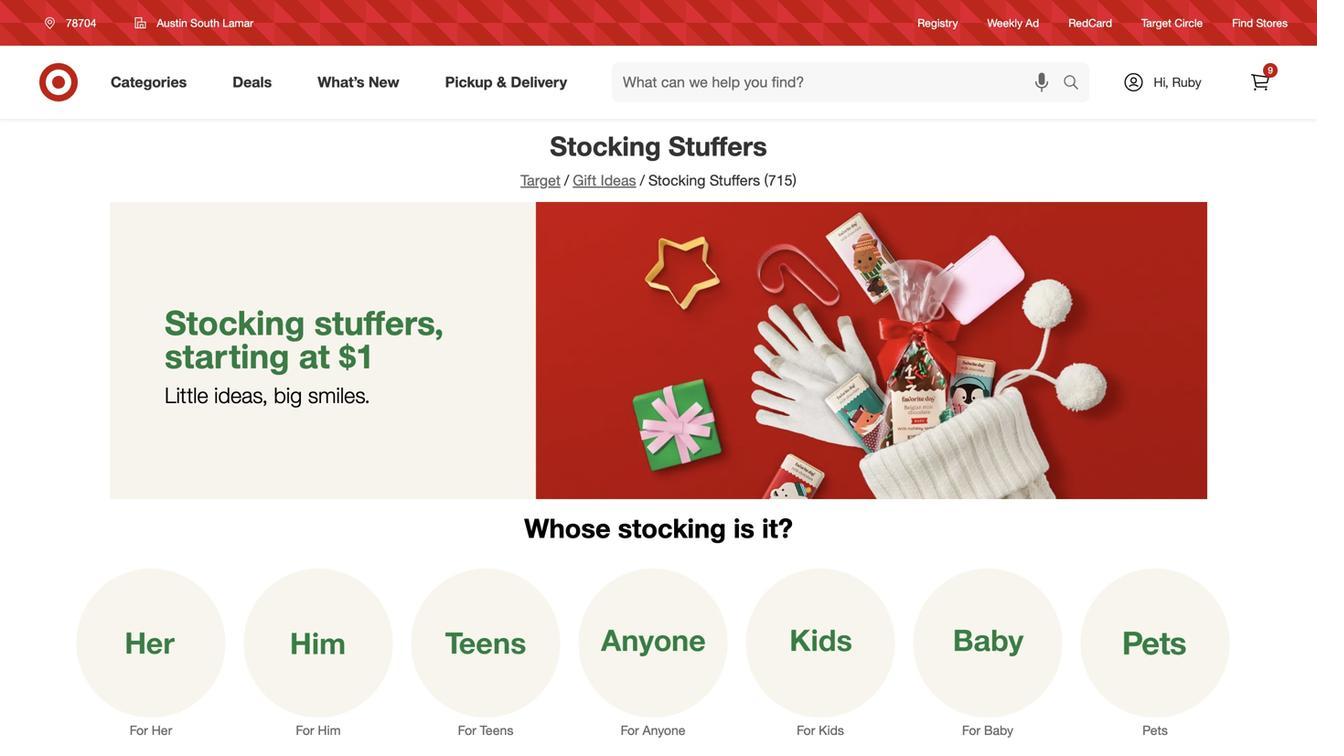 Task type: vqa. For each thing, say whether or not it's contained in the screenshot.
The Ad
yes



Task type: describe. For each thing, give the bounding box(es) containing it.
pets
[[1143, 723, 1168, 739]]

for teens link
[[411, 569, 560, 740]]

0 vertical spatial stuffers
[[669, 130, 767, 162]]

for teens
[[458, 723, 514, 739]]

whose
[[524, 512, 611, 545]]

for her link
[[76, 569, 226, 740]]

registry
[[918, 16, 959, 30]]

registry link
[[918, 15, 959, 31]]

1 vertical spatial stuffers
[[710, 172, 760, 189]]

little
[[165, 382, 208, 408]]

weekly
[[988, 16, 1023, 30]]

for for for her
[[130, 723, 148, 739]]

78704
[[66, 16, 96, 30]]

it?
[[762, 512, 793, 545]]

$1
[[339, 336, 374, 377]]

pets link
[[1081, 569, 1230, 740]]

for anyone
[[621, 723, 686, 739]]

for kids link
[[746, 569, 895, 740]]

pickup & delivery
[[445, 73, 567, 91]]

is
[[734, 512, 755, 545]]

9 link
[[1241, 62, 1281, 102]]

1 horizontal spatial target
[[1142, 16, 1172, 30]]

9
[[1268, 65, 1274, 76]]

deals link
[[217, 62, 295, 102]]

pickup & delivery link
[[430, 62, 590, 102]]

ideas
[[601, 172, 636, 189]]

for baby image
[[914, 569, 1063, 718]]

for for for anyone
[[621, 723, 639, 739]]

ruby
[[1173, 74, 1202, 90]]

kids
[[819, 723, 844, 739]]

2 / from the left
[[640, 172, 645, 189]]

for her image
[[76, 569, 226, 718]]

big
[[274, 382, 302, 408]]

for anyone link
[[579, 569, 728, 740]]

find
[[1233, 16, 1254, 30]]

for him link
[[244, 569, 393, 740]]

deals
[[233, 73, 272, 91]]

ideas,
[[214, 382, 268, 408]]

for for for kids
[[797, 723, 816, 739]]

for her
[[130, 723, 172, 739]]

circle
[[1175, 16, 1203, 30]]

gift
[[573, 172, 597, 189]]

delivery
[[511, 73, 567, 91]]

for for for teens
[[458, 723, 477, 739]]

for anyone image
[[579, 569, 728, 718]]

for him image
[[244, 569, 393, 718]]

stocking for stocking stuffers
[[550, 130, 661, 162]]

her
[[152, 723, 172, 739]]

redcard
[[1069, 16, 1113, 30]]

redcard link
[[1069, 15, 1113, 31]]

target circle link
[[1142, 15, 1203, 31]]

find stores link
[[1233, 15, 1288, 31]]

categories link
[[95, 62, 210, 102]]

austin
[[157, 16, 187, 30]]

starting
[[165, 336, 290, 377]]

austin south lamar button
[[123, 6, 265, 39]]

for baby
[[963, 723, 1014, 739]]

stuffers,
[[314, 303, 444, 343]]

austin south lamar
[[157, 16, 254, 30]]

stocking
[[618, 512, 726, 545]]

for baby link
[[914, 569, 1063, 740]]



Task type: locate. For each thing, give the bounding box(es) containing it.
4 for from the left
[[621, 723, 639, 739]]

pets image
[[1081, 569, 1230, 718]]

for for for him
[[296, 723, 314, 739]]

ad
[[1026, 16, 1040, 30]]

search button
[[1055, 62, 1099, 106]]

hi, ruby
[[1154, 74, 1202, 90]]

for left baby
[[963, 723, 981, 739]]

stores
[[1257, 16, 1288, 30]]

3 for from the left
[[458, 723, 477, 739]]

stocking up gift ideas link
[[550, 130, 661, 162]]

weekly ad link
[[988, 15, 1040, 31]]

target left circle
[[1142, 16, 1172, 30]]

0 horizontal spatial target
[[521, 172, 561, 189]]

for left the "him"
[[296, 723, 314, 739]]

stocking stuffers, starting at $1 little ideas, big smiles.
[[165, 303, 444, 408]]

stocking for stocking stuffers,
[[165, 303, 305, 343]]

stocking stuffers target / gift ideas / stocking stuffers (715)
[[521, 130, 797, 189]]

find stores
[[1233, 16, 1288, 30]]

what's new link
[[302, 62, 422, 102]]

1 vertical spatial stocking
[[649, 172, 706, 189]]

target
[[1142, 16, 1172, 30], [521, 172, 561, 189]]

stocking inside stocking stuffers, starting at $1 little ideas, big smiles.
[[165, 303, 305, 343]]

gift ideas link
[[573, 172, 636, 189]]

target link
[[521, 172, 561, 189]]

teens
[[480, 723, 514, 739]]

stuffers left (715)
[[710, 172, 760, 189]]

1 vertical spatial target
[[521, 172, 561, 189]]

&
[[497, 73, 507, 91]]

at
[[299, 336, 330, 377]]

for kids
[[797, 723, 844, 739]]

6 for from the left
[[963, 723, 981, 739]]

new
[[369, 73, 400, 91]]

what's new
[[318, 73, 400, 91]]

stuffers up (715)
[[669, 130, 767, 162]]

hi,
[[1154, 74, 1169, 90]]

/ left gift
[[564, 172, 569, 189]]

target left gift
[[521, 172, 561, 189]]

lamar
[[223, 16, 254, 30]]

for left her
[[130, 723, 148, 739]]

for left anyone
[[621, 723, 639, 739]]

/
[[564, 172, 569, 189], [640, 172, 645, 189]]

target inside stocking stuffers target / gift ideas / stocking stuffers (715)
[[521, 172, 561, 189]]

1 for from the left
[[130, 723, 148, 739]]

0 vertical spatial target
[[1142, 16, 1172, 30]]

smiles.
[[308, 382, 371, 408]]

stocking right ideas
[[649, 172, 706, 189]]

what's
[[318, 73, 365, 91]]

/ right ideas
[[640, 172, 645, 189]]

for left teens
[[458, 723, 477, 739]]

1 / from the left
[[564, 172, 569, 189]]

him
[[318, 723, 341, 739]]

pickup
[[445, 73, 493, 91]]

2 vertical spatial stocking
[[165, 303, 305, 343]]

78704 button
[[33, 6, 116, 39]]

for kids image
[[746, 569, 895, 718]]

anyone
[[643, 723, 686, 739]]

for for for baby
[[963, 723, 981, 739]]

0 horizontal spatial /
[[564, 172, 569, 189]]

2 for from the left
[[296, 723, 314, 739]]

stuffers
[[669, 130, 767, 162], [710, 172, 760, 189]]

(715)
[[765, 172, 797, 189]]

baby
[[985, 723, 1014, 739]]

stocking
[[550, 130, 661, 162], [649, 172, 706, 189], [165, 303, 305, 343]]

1 horizontal spatial /
[[640, 172, 645, 189]]

0 vertical spatial stocking
[[550, 130, 661, 162]]

weekly ad
[[988, 16, 1040, 30]]

whose stocking is it?
[[524, 512, 793, 545]]

south
[[190, 16, 220, 30]]

What can we help you find? suggestions appear below search field
[[612, 62, 1068, 102]]

search
[[1055, 75, 1099, 93]]

target circle
[[1142, 16, 1203, 30]]

for
[[130, 723, 148, 739], [296, 723, 314, 739], [458, 723, 477, 739], [621, 723, 639, 739], [797, 723, 816, 739], [963, 723, 981, 739]]

for left kids
[[797, 723, 816, 739]]

5 for from the left
[[797, 723, 816, 739]]

categories
[[111, 73, 187, 91]]

stocking up the ideas,
[[165, 303, 305, 343]]

for him
[[296, 723, 341, 739]]

for teens image
[[411, 569, 560, 718]]



